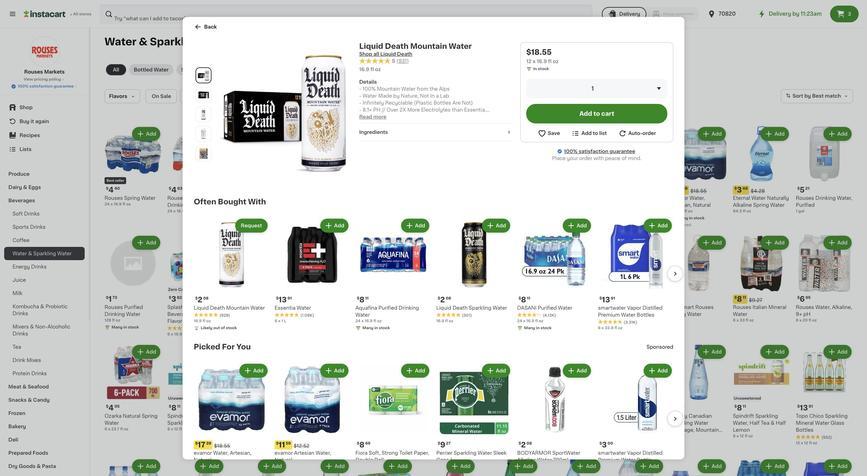 Task type: vqa. For each thing, say whether or not it's contained in the screenshot.


Task type: describe. For each thing, give the bounding box(es) containing it.
drink mixes
[[13, 358, 41, 363]]

0 horizontal spatial aquafina purified drinking water 24 x 16.9 fl oz
[[293, 305, 335, 322]]

many down 24 x 16.9 fl oz
[[525, 326, 536, 330]]

x inside $18.55 12 x 16.9 fl oz
[[533, 59, 536, 63]]

premium for 9
[[599, 457, 620, 462]]

many in stock for rouses
[[112, 325, 139, 329]]

69
[[366, 441, 371, 445]]

splash inside sierra nevada hop splash sparkling hop- infused water
[[482, 312, 499, 317]]

$4.63 original price: $5.79 element
[[608, 295, 665, 304]]

oz inside button
[[566, 216, 570, 220]]

x inside ozarka natural spring water 6 x 23.7 fl oz
[[108, 427, 110, 431]]

0 vertical spatial tea
[[13, 345, 21, 350]]

1 vertical spatial smartwater vapor distilled premium water bottles
[[293, 414, 337, 433]]

on sale button
[[146, 89, 177, 103]]

drinking inside the rouses purified drinking water 128 fl oz
[[105, 312, 125, 317]]

20 inside evamor water, artesian, natural 12 x 20 fl oz
[[679, 209, 684, 213]]

ice®
[[380, 414, 391, 419]]

item carousel region containing 2
[[194, 214, 684, 340]]

buy it again link
[[4, 114, 85, 128]]

stain
[[510, 203, 522, 208]]

water, for evamor artesian water, natural 6 x 32 fl oz
[[460, 305, 476, 310]]

100% inside - 100% mountain water from the alps - water made by nature, not in a lab - infinitely recyclable (plastic bottles are not) - 8.1+ ph // over 2x more electrolytes than essentia, smartwater, lifewtr, core, aquafina
[[363, 86, 376, 91]]

splash inside splash blast water beverage, wild berry flavor
[[168, 305, 184, 310]]

water, for spindrift sparkling water, blood orange tangerine, unsweetened
[[545, 421, 560, 426]]

1 vertical spatial l
[[428, 427, 431, 431]]

evamor for evamor artesian water, natural 6 x 32 fl oz
[[419, 305, 437, 310]]

11 up spindrift pineapple sparkling water 8 x 12 fl oz
[[177, 405, 181, 408]]

0 vertical spatial 6 x 33.8 fl oz
[[599, 326, 623, 330]]

6 right 59
[[293, 441, 296, 445]]

1 horizontal spatial 5
[[801, 186, 805, 194]]

unsweetened for spindrift sparkling water, half tea & half lemon
[[734, 397, 762, 400]]

1 horizontal spatial 16.9 fl oz
[[360, 67, 381, 72]]

berry
[[205, 312, 218, 317]]

spring inside eternal water naturally alkaline spring water 84.5 fl oz
[[754, 203, 770, 208]]

mountain inside clearly canadian sparkling water beverage, mountain blackberry
[[696, 428, 719, 433]]

1 vertical spatial vapor
[[323, 414, 337, 419]]

stock down (4.13k)
[[541, 326, 552, 330]]

bottle
[[637, 457, 652, 462]]

$ 9 27
[[438, 441, 451, 448]]

fl inside spindrift pineapple sparkling water 8 x 12 fl oz
[[179, 427, 182, 431]]

1 vertical spatial $17.39 original price: $18.55 element
[[194, 440, 269, 449]]

item carousel region containing 17
[[184, 359, 684, 476]]

mixes
[[27, 358, 41, 363]]

x inside rouses water, alkaline, 9+ ph 6 x 20 fl oz
[[800, 318, 802, 322]]

sparkling inside arm & hammer detergent, stain fighters, sparkling water
[[505, 210, 527, 215]]

6 down bubly sparkling water, strawberry - pack
[[599, 326, 601, 330]]

1 vertical spatial 100% satisfaction guarantee
[[564, 149, 636, 153]]

sierra
[[482, 305, 496, 310]]

3 for $ 3 48
[[738, 186, 742, 194]]

oz inside ozarka natural spring water 6 x 23.7 fl oz
[[124, 427, 129, 431]]

mind.
[[629, 156, 642, 160]]

12 x 17 fl oz
[[356, 441, 377, 445]]

water inside clearly canadian sparkling water beverage, wild cherry 11 fl oz
[[254, 421, 269, 426]]

1 horizontal spatial in
[[534, 67, 537, 70]]

seafood
[[28, 384, 49, 389]]

2 for liquid death mountain water
[[198, 296, 203, 303]]

minis
[[452, 196, 465, 201]]

water, for spindrift sparkling water, half tea & half lemon 8 x 12 fl oz
[[734, 421, 749, 426]]

1 horizontal spatial water & sparkling water
[[105, 37, 235, 47]]

fl inside the rouses italian mineral water 6 x 33 fl oz
[[746, 318, 749, 322]]

fl inside rouses spring water 128 fl oz
[[238, 202, 241, 206]]

2 horizontal spatial sugar
[[585, 288, 596, 291]]

dasani
[[518, 305, 537, 310]]

drinking inside always save drinking water
[[262, 305, 283, 310]]

more
[[408, 107, 420, 112]]

clearly for clearly canadian sparkling water beverage, mountain blackberry
[[671, 414, 688, 419]]

service type group
[[602, 7, 700, 21]]

1 vertical spatial likely out of stock
[[489, 434, 525, 438]]

liquid death sparkling water
[[437, 305, 508, 310]]

oz inside spindrift pineapple sparkling water 8 x 12 fl oz
[[183, 427, 188, 431]]

unsweetened inside spindrift sparkling water, unsweetened lemonade, strawberry lemonade
[[624, 421, 658, 426]]

eggs
[[28, 185, 41, 190]]

4 for 63
[[171, 186, 177, 194]]

2 horizontal spatial 17
[[675, 186, 682, 194]]

2 horizontal spatial 33.8
[[605, 326, 614, 330]]

3 for $ 3 24
[[234, 404, 239, 412]]

8 11
[[612, 404, 621, 412]]

2 horizontal spatial of
[[622, 156, 627, 160]]

mineral inside the rouses italian mineral water 6 x 33 fl oz
[[769, 305, 787, 310]]

6 x 16.9 fl oz
[[168, 332, 191, 336]]

water inside the rouses purified drinking water 128 fl oz
[[126, 312, 141, 317]]

sponsored badge image for sparkling ice® blue variety sparkling water 12 pack, zero sugar
[[356, 447, 377, 451]]

water, for evamor artesian water, natural
[[316, 450, 331, 455]]

all link
[[106, 64, 126, 75]]

rouses markets logo image
[[29, 36, 60, 67]]

rouses for rouses purified drinking water 128 fl oz
[[105, 305, 123, 310]]

in down 24 x 16.9 fl oz
[[537, 326, 540, 330]]

1 vertical spatial likely
[[489, 434, 501, 438]]

blood
[[562, 421, 576, 426]]

sleek
[[494, 450, 507, 455]]

0 horizontal spatial 17
[[198, 441, 206, 448]]

soft drinks
[[13, 211, 40, 216]]

distilled for 9
[[643, 450, 663, 455]]

water inside liquid death mountain water shop all liquid death
[[449, 42, 472, 50]]

1 vertical spatial essentia water
[[419, 414, 456, 419]]

0 vertical spatial essentia water
[[275, 305, 311, 310]]

toilet
[[400, 450, 413, 455]]

drinks for sports drinks
[[30, 225, 46, 230]]

2 for eternal water naturally alkaline spring water
[[360, 295, 365, 303]]

sale
[[160, 94, 171, 99]]

many for aquafina purified drinking water
[[363, 326, 374, 330]]

zero up 16
[[357, 397, 366, 400]]

water inside arm & hammer detergent, stain fighters, sparkling water
[[482, 217, 496, 222]]

rouses italian mineral water 6 x 33 fl oz
[[734, 305, 787, 322]]

8 x 12 fl oz
[[545, 434, 565, 438]]

ingredients
[[360, 130, 388, 135]]

ozarka for x
[[105, 414, 122, 419]]

12 inside sparkling ice® blue variety sparkling water 12 pack, zero sugar
[[356, 428, 361, 433]]

x inside 12 x 16.9 fl oz button
[[550, 216, 552, 220]]

snacks
[[8, 398, 27, 403]]

1 up paper,
[[426, 427, 428, 431]]

from
[[417, 86, 429, 91]]

back
[[204, 24, 217, 29]]

100% inside button
[[18, 84, 28, 88]]

$ inside $ 1 61
[[483, 405, 486, 408]]

1 horizontal spatial by
[[793, 11, 800, 16]]

water inside always save drinking water
[[230, 312, 245, 317]]

save button
[[538, 129, 560, 137]]

sparkling water
[[181, 67, 221, 72]]

bottles up $11.59 original price: $12.52 element
[[309, 428, 327, 433]]

product group containing arm & hammer detergent, stain fighters, sparkling water
[[482, 126, 539, 228]]

bottled water link
[[129, 64, 174, 75]]

4 for 05
[[109, 404, 114, 412]]

21
[[806, 187, 810, 191]]

add to cart button
[[527, 104, 668, 123]]

6 down always save drinking water
[[275, 319, 277, 323]]

prepared foods
[[8, 451, 48, 456]]

zero calories for sierra
[[483, 288, 509, 291]]

water inside sierra nevada hop splash sparkling hop- infused water
[[502, 319, 516, 324]]

clearly canadian sparkling water beverage, wild cherry 11 fl oz
[[230, 414, 285, 438]]

detergent,
[[482, 203, 508, 208]]

unsweetened for spindrift pineapple sparkling water
[[168, 397, 196, 400]]

water, for rouses drinking water, purified 1 gal
[[838, 196, 853, 201]]

save for always save drinking water
[[249, 305, 261, 310]]

1 vertical spatial out
[[502, 434, 508, 438]]

zero inside sparkling ice® blue variety sparkling water 12 pack, zero sugar
[[377, 428, 388, 433]]

rouses for rouses markets
[[24, 69, 43, 74]]

strawberry inside spindrift sparkling water, unsweetened lemonade, strawberry lemonade
[[636, 428, 663, 433]]

sparkling ice® blue variety sparkling water 12 pack, zero sugar
[[356, 414, 413, 433]]

water, inside evamor water, artesian, natural
[[213, 450, 229, 455]]

1 horizontal spatial aquafina
[[356, 305, 378, 310]]

stock down evamor water, artesian, natural 12 x 20 fl oz
[[694, 216, 705, 220]]

sparkling inside sierra nevada hop splash sparkling hop- infused water
[[500, 312, 522, 317]]

smart
[[680, 305, 695, 310]]

more
[[374, 114, 387, 119]]

12 inside spindrift sparkling water, half tea & half lemon 8 x 12 fl oz
[[740, 434, 745, 438]]

zero up $ 3 82
[[168, 288, 177, 291]]

to inside ozarka 100% minis to go with write-on labels natural spring water
[[466, 196, 471, 201]]

eternal water naturally alkaline spring water
[[356, 305, 412, 317]]

naturally for eternal water naturally alkaline spring water 84.5 fl oz
[[768, 196, 790, 201]]

zero up $4.59 element at the right bottom of the page
[[575, 288, 584, 291]]

mineral inside '$ 4 rouses sparkling mineral water 6 x 16.9 fl oz'
[[608, 312, 626, 317]]

request button
[[236, 219, 267, 232]]

nsored
[[657, 344, 674, 349]]

1 horizontal spatial $17.39 original price: $18.55 element
[[671, 186, 728, 195]]

evamor water, artesian, natural
[[194, 450, 252, 462]]

ozarka natural spring water 6 x 23.7 fl oz
[[105, 414, 158, 431]]

with inside ozarka 100% minis to go with write-on labels natural spring water
[[428, 203, 438, 208]]

82
[[177, 296, 182, 300]]

bubly
[[545, 305, 559, 310]]

request
[[241, 223, 262, 228]]

1 left the "61"
[[486, 404, 489, 412]]

11 up tangerine,
[[555, 405, 558, 408]]

11 left 59
[[279, 441, 285, 448]]

oz inside the rouses purified drinking water 128 fl oz
[[116, 318, 120, 322]]

1 vertical spatial smartwater
[[293, 414, 321, 419]]

by inside - 100% mountain water from the alps - water made by nature, not in a lab - infinitely recyclable (plastic bottles are not) - 8.1+ ph // over 2x more electrolytes than essentia, smartwater, lifewtr, core, aquafina
[[394, 93, 400, 98]]

spring inside always save spring water 1 gal
[[514, 414, 530, 419]]

2x
[[400, 107, 406, 112]]

eat
[[671, 305, 679, 310]]

evamor for evamor water, artesian, natural
[[194, 450, 212, 455]]

water inside always save spring water 1 gal
[[482, 421, 496, 426]]

1 vertical spatial sugar
[[367, 397, 378, 400]]

enlarge grocery liquid death mountain water angle_top (opens in a new tab) image
[[197, 147, 210, 159]]

delivery for delivery by 11:23am
[[769, 11, 792, 16]]

- inside bubly sparkling water, strawberry - pack
[[573, 312, 575, 317]]

24 x 16.9 fl oz
[[518, 319, 544, 323]]

$ 2 08 for liquid death sparkling water
[[438, 296, 451, 303]]

0 vertical spatial $12.52
[[438, 298, 454, 303]]

oz inside rouses water, alkaline, 9+ ph 6 x 20 fl oz
[[813, 318, 818, 322]]

1 inside rouses drinking water, purified 1 gal
[[797, 209, 798, 213]]

death for liquid death mountain water
[[210, 305, 225, 310]]

pack
[[212, 203, 224, 208]]

in for aquafina
[[375, 326, 378, 330]]

$ inside $ 9 27
[[438, 441, 441, 445]]

0 vertical spatial (1.09k)
[[301, 313, 314, 317]]

8 inside spindrift sparkling water, half tea & half lemon 8 x 12 fl oz
[[734, 434, 736, 438]]

stock down $18.55 12 x 16.9 fl oz at the top of the page
[[538, 67, 549, 70]]

blue
[[392, 414, 403, 419]]

0 horizontal spatial 6 x 33.8 fl oz
[[293, 441, 318, 445]]

smartwater for 9
[[599, 450, 626, 455]]

0 vertical spatial likely
[[201, 326, 213, 330]]

energy
[[13, 264, 30, 269]]

05
[[115, 405, 120, 408]]

rouses for rouses drinking water, purified 1 gal
[[797, 196, 815, 201]]

vapor for 2
[[628, 305, 642, 310]]

sparkling inside topo chico sparkling mineral water glass bottles
[[826, 414, 848, 419]]

$9.85 element
[[482, 295, 539, 304]]

spindrift pineapple sparkling water 8 x 12 fl oz
[[168, 414, 214, 431]]

arm
[[482, 196, 492, 201]]

stock down (929)
[[226, 326, 237, 330]]

many in stock down 24 x 16.9 fl oz
[[525, 326, 552, 330]]

gal for water
[[485, 427, 491, 431]]

canadian for wild
[[249, 414, 272, 419]]

water inside topo chico sparkling mineral water glass bottles
[[816, 421, 830, 426]]

strong
[[382, 450, 398, 455]]

beverage, inside splash blast water beverage, wild berry flavor
[[168, 312, 192, 317]]

1 inside always save spring water 1 gal
[[482, 427, 484, 431]]

100% inside 'link'
[[564, 149, 578, 153]]

12 x 12 fl oz
[[797, 441, 818, 445]]

bottled
[[134, 67, 153, 72]]

1 horizontal spatial 33.8
[[356, 325, 365, 329]]

dry goods & pasta
[[8, 464, 56, 469]]

& inside kombucha & probiotic drinks
[[40, 304, 44, 309]]

paper,
[[414, 450, 429, 455]]

product group containing 11
[[275, 362, 350, 476]]

rouses spring water 128 fl oz
[[230, 196, 281, 206]]

08 for bodyarmor sportwater alkaline water 700ml
[[527, 441, 532, 445]]

fl inside the rouses purified drinking water 128 fl oz
[[112, 318, 115, 322]]

$ 1 73
[[106, 295, 117, 303]]

100.5 fl oz
[[482, 223, 502, 227]]

zero calories for splash
[[168, 288, 195, 291]]

gal for purified
[[799, 209, 805, 213]]

dasani purified water
[[518, 305, 573, 310]]

water inside sparkling ice® blue variety sparkling water 12 pack, zero sugar
[[399, 421, 413, 426]]

write-
[[439, 203, 454, 208]]

to for cart
[[594, 111, 601, 116]]

11 up lemon
[[743, 405, 747, 408]]

water inside ozarka natural spring water 6 x 23.7 fl oz
[[105, 421, 119, 426]]

3 calories from the left
[[556, 288, 572, 291]]

sports drinks
[[13, 225, 46, 230]]

1 horizontal spatial 17
[[364, 441, 368, 445]]

$ 8 11 inside $8.11 original price: $9.27 element
[[735, 295, 747, 303]]

oz inside rouses spring water 128 fl oz
[[242, 202, 246, 206]]

$3.48 original price: $4.28 element
[[734, 186, 791, 195]]

bottles inside item carousel region
[[637, 312, 655, 317]]

zero up sierra
[[483, 288, 492, 291]]

lab
[[440, 93, 450, 98]]

wild inside splash blast water beverage, wild berry flavor
[[193, 312, 204, 317]]

x inside spindrift sparkling water, half tea & half lemon 8 x 12 fl oz
[[737, 434, 740, 438]]

enlarge grocery liquid death mountain water angle_right (opens in a new tab) image
[[197, 108, 210, 120]]

aquafina purified drinking water 24 x 16.9 fl oz inside item carousel region
[[356, 305, 419, 323]]

add to cart
[[580, 111, 615, 116]]

list
[[600, 131, 607, 136]]

product group containing 6
[[797, 235, 854, 323]]

(4.13k)
[[543, 313, 557, 317]]

evamor for evamor artesian water, natural
[[275, 450, 293, 455]]

rouses inside eat smart rouses spring water
[[696, 305, 714, 310]]

unsweetened for spindrift sparkling water, unsweetened lemonade, strawberry lemonade
[[609, 397, 636, 400]]

$ inside the $ 4 40
[[106, 187, 109, 191]]

milk link
[[4, 287, 85, 300]]

$ 8 11 for spindrift sparkling water, blood orange tangerine, unsweetened
[[546, 404, 558, 412]]

wild inside clearly canadian sparkling water beverage, wild cherry 11 fl oz
[[256, 428, 267, 433]]

24 inside 3 24
[[680, 405, 685, 408]]

always for always save drinking water
[[230, 305, 248, 310]]

in for rouses
[[124, 325, 127, 329]]

many for evamor water, artesian, natural
[[678, 216, 689, 220]]

beverage, for clearly canadian sparkling water beverage, mountain blackberry
[[671, 428, 695, 433]]

liquid for liquid death sparkling water
[[437, 305, 452, 310]]

beverages
[[8, 198, 35, 203]]

tangerine,
[[545, 428, 570, 433]]

rouses for rouses italian mineral water 6 x 33 fl oz
[[734, 305, 752, 310]]

x inside rouses spring water 24 x 16.9 fl oz
[[111, 202, 113, 206]]

drinking inside rouses rouses drinking water 24 pack 24 x 16.9 fl oz
[[168, 203, 188, 208]]

many in stock for evamor
[[678, 216, 705, 220]]

water inside bodyarmor sportwater alkaline water 700ml
[[538, 457, 552, 462]]

$ inside the $ 16 23
[[358, 405, 360, 408]]

chico
[[810, 414, 824, 419]]

fl inside rouses spring water 24 x 16.9 fl oz
[[123, 202, 125, 206]]

to for list
[[593, 131, 599, 136]]

evamor artesian water, natural 6 x 32 fl oz
[[419, 305, 476, 322]]

$ inside $ 8 69
[[357, 441, 360, 445]]

$ 5 21
[[798, 186, 810, 194]]

frozen
[[8, 411, 25, 416]]

1 vertical spatial distilled
[[293, 421, 313, 426]]

11 left $9.27
[[743, 296, 747, 300]]

spindrift for blood
[[545, 414, 566, 419]]

$ 4 40
[[106, 186, 120, 194]]

4 for rouses
[[612, 295, 617, 303]]

0 vertical spatial likely out of stock
[[201, 326, 237, 330]]

bought
[[218, 198, 247, 205]]

x inside spindrift pineapple sparkling water 8 x 12 fl oz
[[171, 427, 173, 431]]

water, inside rouses water, alkaline, 9+ ph 6 x 20 fl oz
[[816, 305, 831, 310]]

(128)
[[508, 218, 517, 222]]

rouses purified drinking water 128 fl oz
[[105, 305, 143, 322]]

0 vertical spatial 6 x 1 l
[[275, 319, 287, 323]]

oz inside evamor water, artesian, natural 12 x 20 fl oz
[[689, 209, 693, 213]]

beverage, for clearly canadian sparkling water beverage, wild cherry 11 fl oz
[[230, 428, 255, 433]]

08 for liquid death mountain water
[[203, 296, 209, 300]]

l inside item carousel region
[[284, 319, 287, 323]]

11 up eternal water naturally alkaline spring water
[[366, 296, 369, 300]]

1 left 73
[[109, 295, 112, 303]]

death for liquid death sparkling water
[[453, 305, 468, 310]]

auto-order
[[629, 131, 657, 136]]

fl inside spindrift sparkling water, half tea & half lemon 8 x 12 fl oz
[[745, 434, 748, 438]]

128 inside the rouses purified drinking water 128 fl oz
[[105, 318, 111, 322]]

0 horizontal spatial 33.8
[[300, 441, 309, 445]]

add inside add to list button
[[582, 131, 592, 136]]

$18.55 12 x 16.9 fl oz
[[527, 48, 559, 63]]

sparkling inside clearly canadian sparkling water beverage, wild cherry 11 fl oz
[[230, 421, 253, 426]]

700ml
[[553, 457, 569, 462]]

6 down flavor
[[168, 332, 170, 336]]

water inside eat smart rouses spring water
[[688, 312, 702, 317]]

8.1+
[[363, 107, 372, 112]]

eat smart rouses spring water button
[[671, 235, 728, 323]]

0 horizontal spatial aquafina
[[293, 305, 315, 310]]

$9.27
[[750, 298, 763, 303]]

$ inside $ 1 73
[[106, 296, 109, 300]]

essentia,
[[464, 107, 487, 112]]

(929)
[[220, 313, 230, 317]]

natural for evamor artesian water, natural 6 x 32 fl oz
[[419, 312, 437, 317]]

stock down always save spring water 1 gal
[[514, 434, 525, 438]]



Task type: locate. For each thing, give the bounding box(es) containing it.
1 vertical spatial 39
[[206, 441, 211, 445]]

3 button
[[831, 6, 859, 22]]

are
[[453, 100, 461, 105]]

$18.55 inside item carousel region
[[214, 443, 230, 448]]

enlarge grocery liquid death mountain water angle_left (opens in a new tab) image
[[197, 88, 210, 101]]

3 for $ 3 82
[[171, 295, 176, 303]]

strawberry down bubly
[[545, 312, 572, 317]]

6 left 32 at the left
[[419, 318, 422, 322]]

0 vertical spatial on
[[152, 94, 159, 99]]

oz inside eternal water naturally alkaline spring water 84.5 fl oz
[[747, 209, 752, 213]]

$12.52 up "evamor artesian water, natural 6 x 32 fl oz" at the bottom
[[438, 298, 454, 303]]

100.5
[[482, 223, 493, 227]]

alkaline for eternal water naturally alkaline spring water
[[356, 312, 375, 317]]

$ 8 11 up lemon
[[735, 404, 747, 412]]

death for liquid death mountain water shop all liquid death
[[385, 42, 409, 50]]

rouses rouses drinking water 24 pack 24 x 16.9 fl oz
[[168, 196, 224, 213]]

auto-order button
[[619, 129, 657, 137]]

ozarka down $ 4 05
[[105, 414, 122, 419]]

l
[[284, 319, 287, 323], [428, 427, 431, 431]]

fl inside rouses water, alkaline, 9+ ph 6 x 20 fl oz
[[809, 318, 812, 322]]

stock down '(24)' at the bottom of the page
[[379, 326, 390, 330]]

1 half from the left
[[750, 421, 760, 426]]

$18.55 for 39
[[691, 189, 707, 194]]

than
[[452, 107, 463, 112]]

2 for bodyarmor sportwater alkaline water 700ml
[[522, 441, 526, 448]]

fl
[[549, 59, 552, 63], [371, 67, 374, 72], [123, 202, 125, 206], [238, 202, 241, 206], [186, 209, 188, 213], [685, 209, 688, 213], [744, 209, 746, 213], [562, 216, 565, 220], [431, 216, 434, 220], [494, 223, 496, 227], [112, 318, 115, 322], [311, 318, 314, 322], [746, 318, 749, 322], [432, 318, 434, 322], [624, 318, 626, 322], [809, 318, 812, 322], [203, 319, 206, 323], [374, 319, 377, 323], [446, 319, 448, 323], [536, 319, 538, 323], [366, 325, 369, 329], [615, 326, 618, 330], [183, 332, 186, 336], [120, 427, 123, 431], [179, 427, 182, 431], [557, 434, 559, 438], [745, 434, 748, 438], [235, 434, 237, 438], [310, 441, 313, 445], [369, 441, 372, 445], [810, 441, 812, 445]]

shop left all
[[360, 51, 373, 56]]

16.9 inside '$ 4 rouses sparkling mineral water 6 x 16.9 fl oz'
[[615, 318, 623, 322]]

$ 2 08 for liquid death mountain water
[[195, 296, 209, 303]]

all for all
[[113, 67, 119, 72]]

6 left 23.7
[[105, 427, 107, 431]]

91
[[288, 296, 292, 300], [611, 296, 616, 300], [306, 405, 311, 408], [432, 405, 436, 408], [809, 405, 814, 408]]

100% satisfaction guarantee button
[[11, 82, 78, 89]]

1 vertical spatial item carousel region
[[184, 359, 684, 476]]

6 left 33
[[734, 318, 736, 322]]

always down $1.61 element
[[230, 305, 248, 310]]

1 horizontal spatial delivery
[[769, 11, 792, 16]]

water, for bubly sparkling water, strawberry - pack
[[584, 305, 599, 310]]

16.9 fl oz
[[360, 67, 381, 72], [194, 319, 211, 323], [437, 319, 454, 323]]

1 horizontal spatial (1.09k)
[[445, 422, 459, 426]]

back button
[[194, 22, 217, 31]]

1 horizontal spatial eternal
[[734, 196, 751, 201]]

0 horizontal spatial essentia
[[275, 305, 296, 310]]

6 x 1 l
[[275, 319, 287, 323], [419, 427, 431, 431]]

instacart logo image
[[24, 10, 66, 18]]

23.7
[[111, 427, 119, 431]]

sparkling inside spindrift sparkling water, half tea & half lemon 8 x 12 fl oz
[[756, 414, 779, 419]]

6 up paper,
[[419, 427, 422, 431]]

$17.39 original price: $18.55 element
[[671, 186, 728, 195], [194, 440, 269, 449]]

x
[[533, 59, 536, 63], [111, 202, 113, 206], [173, 209, 176, 213], [676, 209, 678, 213], [550, 216, 552, 220], [424, 216, 426, 220], [299, 318, 302, 322], [737, 318, 739, 322], [423, 318, 425, 322], [611, 318, 614, 322], [800, 318, 802, 322], [278, 319, 281, 323], [362, 319, 364, 323], [524, 319, 526, 323], [602, 326, 604, 330], [171, 332, 173, 336], [108, 427, 110, 431], [171, 427, 173, 431], [423, 427, 425, 431], [548, 434, 551, 438], [737, 434, 740, 438], [297, 441, 299, 445], [361, 441, 364, 445], [802, 441, 804, 445]]

0 vertical spatial 5
[[392, 58, 396, 63]]

sponsored badge image for bubly sparkling water, strawberry - pack
[[545, 324, 566, 328]]

1 vertical spatial order
[[580, 156, 593, 160]]

strawberry
[[545, 312, 572, 317], [636, 428, 663, 433]]

16
[[360, 404, 368, 412]]

2 horizontal spatial save
[[548, 131, 560, 136]]

sponsored badge image inside the product group
[[356, 447, 377, 451]]

$4.59 element
[[545, 295, 602, 304]]

$1.61 element
[[230, 295, 288, 304]]

1 vertical spatial strawberry
[[636, 428, 663, 433]]

1 horizontal spatial likely out of stock
[[489, 434, 525, 438]]

always save spring water 1 gal
[[482, 414, 530, 431]]

splash down $ 3 82
[[168, 305, 184, 310]]

1 vertical spatial shop
[[20, 105, 33, 110]]

water inside rouses rouses drinking water 24 pack 24 x 16.9 fl oz
[[189, 203, 204, 208]]

spindrift up tangerine,
[[545, 414, 566, 419]]

100% inside ozarka 100% minis to go with write-on labels natural spring water
[[437, 196, 451, 201]]

1 vertical spatial always
[[482, 414, 499, 419]]

100%
[[18, 84, 28, 88], [363, 86, 376, 91], [564, 149, 578, 153], [437, 196, 451, 201]]

0 vertical spatial smartwater vapor distilled premium water bottles
[[599, 305, 663, 317]]

8 inside the product group
[[427, 216, 430, 220]]

&
[[139, 37, 148, 47], [23, 185, 27, 190], [493, 196, 497, 201], [28, 251, 32, 256], [40, 304, 44, 309], [30, 324, 34, 329], [22, 384, 27, 389], [28, 398, 32, 403], [771, 421, 775, 426], [37, 464, 41, 469]]

2 vertical spatial of
[[509, 434, 513, 438]]

12 inside evamor water, artesian, natural 12 x 20 fl oz
[[671, 209, 675, 213]]

drinks for protein drinks
[[31, 371, 47, 376]]

33.8 down $ 2 31
[[356, 325, 365, 329]]

0 horizontal spatial $18.55
[[214, 443, 230, 448]]

sponsored badge image
[[545, 222, 566, 226], [608, 222, 629, 226], [671, 223, 692, 227], [545, 324, 566, 328], [419, 433, 440, 437], [293, 447, 314, 451], [356, 447, 377, 451]]

sponsored badge image for evamor water, artesian, natural
[[671, 223, 692, 227]]

evamor for evamor water, artesian, natural 12 x 20 fl oz
[[671, 196, 689, 201]]

$ 3 48
[[735, 186, 749, 194]]

$ 8 11 up spindrift pineapple sparkling water 8 x 12 fl oz
[[169, 404, 181, 412]]

out down berry
[[214, 326, 220, 330]]

rouses inside the rouses purified drinking water 128 fl oz
[[105, 305, 123, 310]]

clearly canadian sparkling water beverage, mountain blackberry
[[671, 414, 719, 439]]

premium for 2
[[599, 312, 620, 317]]

sparkling inside spindrift pineapple sparkling water 8 x 12 fl oz
[[168, 421, 190, 426]]

alkaline,
[[833, 305, 853, 310]]

smartwater vapor distilled premium water bottles up $11.59 original price: $12.52 element
[[293, 414, 337, 433]]

1 down $ 1 61
[[482, 427, 484, 431]]

0 vertical spatial water & sparkling water
[[105, 37, 235, 47]]

39 inside $ 17 39
[[206, 441, 211, 445]]

$ inside $ 4 05
[[106, 405, 109, 408]]

59
[[286, 441, 291, 445]]

bottles inside - 100% mountain water from the alps - water made by nature, not in a lab - infinitely recyclable (plastic bottles are not) - 8.1+ ph // over 2x more electrolytes than essentia, smartwater, lifewtr, core, aquafina
[[434, 100, 452, 105]]

shop up buy
[[20, 105, 33, 110]]

2 vertical spatial alkaline
[[518, 457, 537, 462]]

20
[[679, 209, 684, 213], [803, 318, 808, 322]]

fighters,
[[482, 210, 503, 215]]

peace
[[606, 156, 621, 160]]

6
[[801, 295, 806, 303], [734, 318, 736, 322], [419, 318, 422, 322], [608, 318, 610, 322], [797, 318, 799, 322], [275, 319, 277, 323], [599, 326, 601, 330], [168, 332, 170, 336], [105, 427, 107, 431], [419, 427, 422, 431], [293, 441, 296, 445]]

0 horizontal spatial wild
[[193, 312, 204, 317]]

0 horizontal spatial artesian
[[294, 450, 315, 455]]

recyclable
[[386, 100, 413, 105]]

vapor up bottle
[[628, 450, 642, 455]]

6 inside '$ 4 rouses sparkling mineral water 6 x 16.9 fl oz'
[[608, 318, 610, 322]]

always for always save spring water 1 gal
[[482, 414, 499, 419]]

save for always save spring water 1 gal
[[501, 414, 513, 419]]

canadian
[[689, 414, 713, 419], [249, 414, 272, 419]]

33.8 up evamor artesian water, natural
[[300, 441, 309, 445]]

$ inside $ 17 39
[[195, 441, 198, 445]]

sponsored badge image for smartwater vapor distilled premium water bottles
[[293, 447, 314, 451]]

of down (929)
[[221, 326, 225, 330]]

mountain inside item carousel region
[[226, 305, 249, 310]]

drinks up sports drinks
[[24, 211, 40, 216]]

0 horizontal spatial out
[[214, 326, 220, 330]]

death up "death"
[[385, 42, 409, 50]]

0 horizontal spatial tea
[[13, 345, 21, 350]]

artesian, for evamor water, artesian, natural
[[230, 450, 252, 455]]

1 horizontal spatial naturally
[[768, 196, 790, 201]]

1 horizontal spatial canadian
[[689, 414, 713, 419]]

artesian for evamor artesian water, natural 6 x 32 fl oz
[[439, 305, 459, 310]]

by up the recyclable
[[394, 93, 400, 98]]

purified
[[797, 203, 816, 208], [124, 305, 143, 310], [316, 305, 335, 310], [379, 305, 398, 310], [538, 305, 557, 310]]

2 spindrift from the left
[[545, 414, 566, 419]]

mountain up (929)
[[226, 305, 249, 310]]

1 calories from the left
[[178, 288, 195, 291]]

artesian, for evamor water, artesian, natural 12 x 20 fl oz
[[671, 203, 692, 208]]

product group containing ozarka 100% minis to go with write-on labels natural spring water
[[419, 126, 476, 222]]

spindrift for water
[[168, 414, 189, 419]]

unsweetened up blood
[[546, 397, 573, 400]]

$18.55 up evamor water, artesian, natural
[[214, 443, 230, 448]]

fl inside "evamor artesian water, natural 6 x 32 fl oz"
[[432, 318, 434, 322]]

0 horizontal spatial zero calories
[[168, 288, 195, 291]]

11 up lemonade,
[[618, 405, 621, 408]]

drinks inside kombucha & probiotic drinks
[[13, 311, 28, 316]]

23
[[369, 405, 374, 408]]

12
[[527, 59, 532, 63], [671, 209, 675, 213], [545, 216, 549, 220], [419, 216, 423, 220], [174, 427, 178, 431], [356, 428, 361, 433], [552, 434, 556, 438], [740, 434, 745, 438], [356, 441, 360, 445], [797, 441, 801, 445], [805, 441, 809, 445]]

rouses for rouses spring water 128 fl oz
[[230, 196, 249, 201]]

of down always save spring water 1 gal
[[509, 434, 513, 438]]

39 up evamor water, artesian, natural 12 x 20 fl oz
[[683, 187, 688, 191]]

2 up bodyarmor
[[522, 441, 526, 448]]

6 x 1 l down always save drinking water
[[275, 319, 287, 323]]

$ inside $ 3 24
[[232, 405, 234, 408]]

all for all stores
[[73, 12, 78, 16]]

3 spindrift from the left
[[734, 414, 755, 419]]

alps
[[439, 86, 450, 91]]

2 vertical spatial sugar
[[389, 428, 403, 433]]

save
[[548, 131, 560, 136], [249, 305, 261, 310], [501, 414, 513, 419]]

4 for 40
[[109, 186, 114, 194]]

1 horizontal spatial shop
[[360, 51, 373, 56]]

100% satisfaction guarantee inside button
[[18, 84, 74, 88]]

spindrift for half
[[734, 414, 755, 419]]

of left mind.
[[622, 156, 627, 160]]

1 horizontal spatial $12.52
[[438, 298, 454, 303]]

17
[[675, 186, 682, 194], [198, 441, 206, 448], [364, 441, 368, 445]]

3 for $ 3 00
[[603, 441, 607, 448]]

0 vertical spatial out
[[214, 326, 220, 330]]

beverage,
[[168, 312, 192, 317], [671, 428, 695, 433], [230, 428, 255, 433]]

liquid death mountain water shop all liquid death
[[360, 42, 472, 56]]

oz inside the rouses italian mineral water 6 x 33 fl oz
[[750, 318, 755, 322]]

rouses for rouses spring water 24 x 16.9 fl oz
[[105, 196, 123, 201]]

delivery button
[[602, 7, 647, 21]]

11 up evamor water, artesian, natural
[[230, 434, 234, 438]]

recipes
[[20, 133, 40, 138]]

orange
[[577, 421, 595, 426]]

sugar
[[585, 288, 596, 291], [367, 397, 378, 400], [389, 428, 403, 433]]

0 vertical spatial eternal
[[734, 196, 751, 201]]

1 horizontal spatial $18.55
[[527, 48, 552, 55]]

0 horizontal spatial splash
[[168, 305, 184, 310]]

gal down $ 1 61
[[485, 427, 491, 431]]

alkaline inside eternal water naturally alkaline spring water
[[356, 312, 375, 317]]

delivery
[[769, 11, 792, 16], [620, 12, 641, 16]]

eternal inside eternal water naturally alkaline spring water
[[356, 305, 373, 310]]

0 horizontal spatial 6 x 1 l
[[275, 319, 287, 323]]

many in stock down evamor water, artesian, natural 12 x 20 fl oz
[[678, 216, 705, 220]]

evamor down $ 11 59
[[275, 450, 293, 455]]

to left cart
[[594, 111, 601, 116]]

in down $18.55 12 x 16.9 fl oz at the top of the page
[[534, 67, 537, 70]]

1 vertical spatial naturally
[[390, 305, 412, 310]]

calories for nevada
[[493, 288, 509, 291]]

to left list
[[593, 131, 599, 136]]

1 horizontal spatial clearly
[[671, 414, 688, 419]]

rouses inside rouses spring water 24 x 16.9 fl oz
[[105, 196, 123, 201]]

1 vertical spatial mineral
[[608, 312, 626, 317]]

None search field
[[100, 4, 593, 24]]

many in stock down the rouses purified drinking water 128 fl oz
[[112, 325, 139, 329]]

eternal down $ 3 48
[[734, 196, 751, 201]]

rouses inside '$ 4 rouses sparkling mineral water 6 x 16.9 fl oz'
[[608, 305, 626, 310]]

evamor inside evamor water, artesian, natural
[[194, 450, 212, 455]]

6 x 33.8 fl oz
[[599, 326, 623, 330], [293, 441, 318, 445]]

$ 8 11 for aquafina purified drinking water
[[357, 296, 369, 303]]

08 for liquid death sparkling water
[[446, 296, 451, 300]]

spring inside rouses spring water 128 fl oz
[[250, 196, 266, 201]]

product group containing 1
[[105, 235, 162, 332]]

vapor inside smartwater vapor distilled premium water bottle
[[628, 450, 642, 455]]

aquafina
[[425, 114, 447, 119], [293, 305, 315, 310], [356, 305, 378, 310]]

many for rouses purified drinking water
[[112, 325, 123, 329]]

product group containing 5
[[797, 126, 854, 214]]

0 horizontal spatial with
[[428, 203, 438, 208]]

snacks & candy link
[[4, 393, 85, 407]]

6 left 95
[[801, 295, 806, 303]]

1 vertical spatial alkaline
[[356, 312, 375, 317]]

1 field
[[527, 78, 668, 98]]

bottles inside topo chico sparkling mineral water glass bottles
[[797, 428, 814, 433]]

on inside on sale button
[[152, 94, 159, 99]]

eternal water naturally alkaline spring water 84.5 fl oz
[[734, 196, 790, 213]]

2 horizontal spatial mineral
[[797, 421, 815, 426]]

water inside '$ 4 rouses sparkling mineral water 6 x 16.9 fl oz'
[[627, 312, 641, 317]]

unsweetened
[[168, 397, 196, 400], [546, 397, 573, 400], [734, 397, 762, 400], [609, 397, 636, 400], [624, 421, 658, 426], [545, 435, 579, 439]]

premium inside smartwater vapor distilled premium water bottle
[[599, 457, 620, 462]]

1 horizontal spatial wild
[[256, 428, 267, 433]]

$12.52 inside the product group
[[294, 443, 310, 448]]

1 vertical spatial 20
[[803, 318, 808, 322]]

1 horizontal spatial 20
[[803, 318, 808, 322]]

sugar down blue
[[389, 428, 403, 433]]

6 inside "evamor artesian water, natural 6 x 32 fl oz"
[[419, 318, 422, 322]]

0 horizontal spatial $17.39 original price: $18.55 element
[[194, 440, 269, 449]]

unsweetened for spindrift sparkling water, blood orange tangerine, unsweetened
[[546, 397, 573, 400]]

alkaline for eternal water naturally alkaline spring water 84.5 fl oz
[[734, 203, 753, 208]]

0 horizontal spatial water & sparkling water
[[13, 251, 72, 256]]

2 up splash blast water beverage, wild berry flavor
[[198, 296, 203, 303]]

l up paper,
[[428, 427, 431, 431]]

1 horizontal spatial of
[[509, 434, 513, 438]]

0 vertical spatial satisfaction
[[29, 84, 53, 88]]

grocery liquid death mountain water hero image
[[219, 47, 351, 180]]

water & sparkling water up energy drinks link
[[13, 251, 72, 256]]

energy drinks link
[[4, 260, 85, 273]]

stock down the rouses purified drinking water 128 fl oz
[[128, 325, 139, 329]]

many in stock inside the product group
[[112, 325, 139, 329]]

artesian, down 17 39
[[671, 203, 692, 208]]

0 horizontal spatial calories
[[178, 288, 195, 291]]

shop inside liquid death mountain water shop all liquid death
[[360, 51, 373, 56]]

natural for evamor water, artesian, natural
[[194, 457, 212, 462]]

cherry
[[268, 428, 285, 433]]

ozarka for with
[[419, 196, 436, 201]]

spindrift for unsweetened
[[608, 414, 629, 419]]

11 inside clearly canadian sparkling water beverage, wild cherry 11 fl oz
[[230, 434, 234, 438]]

alkaline up 33.8 fl oz
[[356, 312, 375, 317]]

drinks for energy drinks
[[31, 264, 47, 269]]

distilled for 2
[[643, 305, 663, 310]]

1 clearly from the left
[[671, 414, 688, 419]]

canadian inside clearly canadian sparkling water beverage, wild cherry 11 fl oz
[[249, 414, 272, 419]]

0 vertical spatial item carousel region
[[194, 214, 684, 340]]

- 100% mountain water from the alps - water made by nature, not in a lab - infinitely recyclable (plastic bottles are not) - 8.1+ ph // over 2x more electrolytes than essentia, smartwater, lifewtr, core, aquafina
[[360, 86, 487, 119]]

$ 8 11 for spindrift sparkling water, half tea & half lemon
[[735, 404, 747, 412]]

smartwater inside smartwater vapor distilled premium water bottle
[[599, 450, 626, 455]]

1 horizontal spatial 39
[[683, 187, 688, 191]]

2 horizontal spatial alkaline
[[734, 203, 753, 208]]

17 up evamor water, artesian, natural
[[198, 441, 206, 448]]

water, for spindrift sparkling water, unsweetened lemonade, strawberry lemonade
[[608, 421, 623, 426]]

item carousel region
[[194, 214, 684, 340], [184, 359, 684, 476]]

artesian, down clearly canadian sparkling water beverage, wild cherry 11 fl oz
[[230, 450, 252, 455]]

$11.59 original price: $12.52 element
[[275, 440, 350, 449]]

11 up dasani
[[527, 296, 531, 300]]

0 horizontal spatial always
[[230, 305, 248, 310]]

distilled up $11.59 original price: $12.52 element
[[293, 421, 313, 426]]

calories for blast
[[178, 288, 195, 291]]

liquid for liquid death mountain water shop all liquid death
[[360, 42, 384, 50]]

rouses for rouses rouses drinking water 24 pack 24 x 16.9 fl oz
[[168, 196, 186, 201]]

0 vertical spatial shop
[[360, 51, 373, 56]]

0 vertical spatial alkaline
[[734, 203, 753, 208]]

$17.39 original price: $18.55 element up evamor water, artesian, natural
[[194, 440, 269, 449]]

1 horizontal spatial death
[[385, 42, 409, 50]]

3 24
[[675, 404, 685, 412]]

smartwater for 2
[[599, 305, 626, 310]]

many in stock for aquafina
[[363, 326, 390, 330]]

hop-
[[524, 312, 536, 317]]

evamor inside evamor artesian water, natural
[[275, 450, 293, 455]]

core,
[[411, 114, 424, 119]]

1 vertical spatial in
[[431, 93, 435, 98]]

naturally for eternal water naturally alkaline spring water
[[390, 305, 412, 310]]

on left sale
[[152, 94, 159, 99]]

0 horizontal spatial guarantee
[[54, 84, 74, 88]]

bottled water
[[134, 67, 169, 72]]

in down the rouses purified drinking water 128 fl oz
[[124, 325, 127, 329]]

2 vertical spatial $18.55
[[214, 443, 230, 448]]

(1.09k)
[[301, 313, 314, 317], [445, 422, 459, 426]]

95
[[806, 296, 811, 300]]

oz inside "evamor artesian water, natural 6 x 32 fl oz"
[[435, 318, 440, 322]]

sparkling inside perrier sparkling water sleek cans (
[[454, 450, 477, 455]]

mineral up (3.31k)
[[608, 312, 626, 317]]

probiotic
[[45, 304, 68, 309]]

artesian for evamor artesian water, natural
[[294, 450, 315, 455]]

& inside arm & hammer detergent, stain fighters, sparkling water
[[493, 196, 497, 201]]

08 up berry
[[203, 296, 209, 300]]

satisfaction inside 'link'
[[579, 149, 609, 153]]

water inside splash blast water beverage, wild berry flavor
[[199, 305, 213, 310]]

soft drinks link
[[4, 207, 85, 220]]

2 vertical spatial mineral
[[797, 421, 815, 426]]

17 up fiora
[[364, 441, 368, 445]]

16.9 fl oz right 32 at the left
[[437, 319, 454, 323]]

1 inside item carousel region
[[282, 319, 283, 323]]

liquid death mountain water
[[194, 305, 265, 310]]

sierra nevada hop splash sparkling hop- infused water
[[482, 305, 536, 324]]

beverage, down $ 3 24
[[230, 428, 255, 433]]

0 horizontal spatial order
[[580, 156, 593, 160]]

purified inside the rouses purified drinking water 128 fl oz
[[124, 305, 143, 310]]

0 horizontal spatial shop
[[20, 105, 33, 110]]

out inside item carousel region
[[214, 326, 220, 330]]

$ 8 11 for dasani purified water
[[519, 296, 531, 303]]

drinks for soft drinks
[[24, 211, 40, 216]]

mountain inside - 100% mountain water from the alps - water made by nature, not in a lab - infinitely recyclable (plastic bottles are not) - 8.1+ ph // over 2x more electrolytes than essentia, smartwater, lifewtr, core, aquafina
[[377, 86, 400, 91]]

enlarge grocery liquid death mountain water angle_back (opens in a new tab) image
[[197, 127, 210, 140]]

0 horizontal spatial likely
[[201, 326, 213, 330]]

place your order with peace of mind.
[[553, 156, 642, 160]]

on inside ozarka 100% minis to go with write-on labels natural spring water
[[454, 203, 462, 208]]

mineral down topo
[[797, 421, 815, 426]]

buy
[[20, 119, 29, 124]]

20 down ph
[[803, 318, 808, 322]]

evamor down 17 39
[[671, 196, 689, 201]]

meat & seafood
[[8, 384, 49, 389]]

$ 1 61
[[483, 404, 494, 412]]

2 horizontal spatial $ 2 08
[[519, 441, 532, 448]]

oz inside '$ 4 rouses sparkling mineral water 6 x 16.9 fl oz'
[[627, 318, 632, 322]]

order inside button
[[643, 131, 657, 136]]

0 vertical spatial l
[[284, 319, 287, 323]]

l down $1.61 element
[[284, 319, 287, 323]]

1 vertical spatial premium
[[315, 421, 337, 426]]

2 clearly from the left
[[230, 414, 248, 419]]

1 horizontal spatial zero calories
[[483, 288, 509, 291]]

4 spindrift from the left
[[608, 414, 629, 419]]

ozarka up go
[[419, 196, 436, 201]]

alkaline down bodyarmor
[[518, 457, 537, 462]]

perrier sparkling water sleek cans (
[[437, 450, 507, 462]]

natural inside ozarka natural spring water 6 x 23.7 fl oz
[[123, 414, 141, 419]]

essentia inside item carousel region
[[275, 305, 296, 310]]

0 horizontal spatial 08
[[203, 296, 209, 300]]

$
[[106, 187, 109, 191], [169, 187, 171, 191], [735, 187, 738, 191], [798, 187, 801, 191], [106, 296, 109, 300], [169, 296, 171, 300], [358, 296, 360, 300], [735, 296, 738, 300], [609, 296, 612, 300], [798, 296, 801, 300], [195, 296, 198, 300], [276, 296, 279, 300], [357, 296, 360, 300], [438, 296, 441, 300], [519, 296, 522, 300], [600, 296, 603, 300], [106, 405, 109, 408], [169, 405, 171, 408], [295, 405, 297, 408], [358, 405, 360, 408], [483, 405, 486, 408], [546, 405, 549, 408], [735, 405, 738, 408], [232, 405, 234, 408], [421, 405, 423, 408], [798, 405, 801, 408], [195, 441, 198, 445], [276, 441, 279, 445], [357, 441, 360, 445], [438, 441, 441, 445], [519, 441, 522, 445], [600, 441, 603, 445]]

always inside always save drinking water
[[230, 305, 248, 310]]

zero right pack,
[[377, 428, 388, 433]]

11 inside the 8 11
[[618, 405, 621, 408]]

alkaline inside bodyarmor sportwater alkaline water 700ml
[[518, 457, 537, 462]]

12 inside 12 x 16.9 fl oz button
[[545, 216, 549, 220]]

with up labels
[[428, 203, 438, 208]]

2 horizontal spatial beverage,
[[671, 428, 695, 433]]

half
[[750, 421, 760, 426], [777, 421, 787, 426]]

1 vertical spatial (1.09k)
[[445, 422, 459, 426]]

sponsored badge image for essentia water
[[419, 433, 440, 437]]

1 vertical spatial $12.52
[[294, 443, 310, 448]]

clearly inside clearly canadian sparkling water beverage, mountain blackberry
[[671, 414, 688, 419]]

1 horizontal spatial l
[[428, 427, 431, 431]]

1 horizontal spatial aquafina purified drinking water 24 x 16.9 fl oz
[[356, 305, 419, 323]]

meat & seafood link
[[4, 380, 85, 393]]

$18.55 up in stock
[[527, 48, 552, 55]]

1 horizontal spatial $ 2 08
[[438, 296, 451, 303]]

2 for liquid death sparkling water
[[441, 296, 445, 303]]

spindrift sparkling water, blood orange tangerine, unsweetened
[[545, 414, 595, 439]]

$8.11 original price: $9.27 element
[[734, 295, 791, 304]]

mountain for - 100% mountain water from the alps - water made by nature, not in a lab - infinitely recyclable (plastic bottles are not) - 8.1+ ph // over 2x more electrolytes than essentia, smartwater, lifewtr, core, aquafina
[[377, 86, 400, 91]]

water inside perrier sparkling water sleek cans (
[[478, 450, 492, 455]]

zero up bubly
[[546, 288, 555, 291]]

1 horizontal spatial essentia
[[419, 414, 440, 419]]

read more button
[[360, 113, 387, 120]]

rouses inside the rouses italian mineral water 6 x 33 fl oz
[[734, 305, 752, 310]]

39 inside 17 39
[[683, 187, 688, 191]]

1 horizontal spatial mineral
[[769, 305, 787, 310]]

product group containing always save drinking water
[[230, 235, 288, 323]]

eternal inside eternal water naturally alkaline spring water 84.5 fl oz
[[734, 196, 751, 201]]

unsweetened inside spindrift sparkling water, blood orange tangerine, unsweetened
[[545, 435, 579, 439]]

drinks down kombucha
[[13, 311, 28, 316]]

product group containing 9
[[437, 362, 512, 469]]

product group
[[105, 126, 162, 207], [168, 126, 225, 214], [230, 126, 288, 207], [293, 126, 351, 214], [356, 126, 414, 214], [419, 126, 476, 222], [482, 126, 539, 228], [545, 126, 602, 228], [608, 126, 665, 228], [671, 126, 728, 229], [734, 126, 791, 214], [797, 126, 854, 214], [194, 217, 269, 332], [275, 217, 350, 324], [356, 217, 431, 332], [437, 217, 512, 324], [518, 217, 593, 332], [599, 217, 674, 331], [105, 235, 162, 332], [168, 235, 225, 337], [230, 235, 288, 323], [293, 235, 351, 332], [356, 235, 414, 330], [419, 235, 476, 338], [482, 235, 539, 336], [545, 235, 602, 330], [608, 235, 665, 323], [671, 235, 728, 323], [734, 235, 791, 323], [797, 235, 854, 323], [105, 343, 162, 432], [168, 343, 225, 432], [293, 343, 351, 452], [356, 343, 414, 452], [419, 343, 476, 438], [608, 343, 665, 440], [671, 343, 728, 439], [734, 343, 791, 439], [797, 343, 854, 446], [194, 362, 269, 476], [275, 362, 350, 476], [356, 362, 431, 476], [437, 362, 512, 469], [518, 362, 593, 469], [599, 362, 674, 476], [105, 458, 162, 476], [168, 458, 225, 476], [230, 458, 288, 476], [293, 458, 351, 476], [356, 458, 414, 476], [419, 458, 476, 476], [482, 458, 539, 476], [545, 458, 602, 476], [608, 458, 665, 476], [671, 458, 728, 476], [734, 458, 791, 476], [797, 458, 854, 476]]

1 canadian from the left
[[689, 414, 713, 419]]

11
[[743, 296, 747, 300], [366, 296, 369, 300], [527, 296, 531, 300], [177, 405, 181, 408], [555, 405, 558, 408], [743, 405, 747, 408], [618, 405, 621, 408], [230, 434, 234, 438], [279, 441, 285, 448]]

08 up bodyarmor
[[527, 441, 532, 445]]

fl inside evamor water, artesian, natural 12 x 20 fl oz
[[685, 209, 688, 213]]

artesian inside "evamor artesian water, natural 6 x 32 fl oz"
[[439, 305, 459, 310]]

$ 2 08 up bodyarmor
[[519, 441, 532, 448]]

evamor inside "evamor artesian water, natural 6 x 32 fl oz"
[[419, 305, 437, 310]]

$18.55 up evamor water, artesian, natural 12 x 20 fl oz
[[691, 189, 707, 194]]

clearly down 3 24
[[671, 414, 688, 419]]

0 vertical spatial 39
[[683, 187, 688, 191]]

rouses inside rouses drinking water, purified 1 gal
[[797, 196, 815, 201]]

$12.52 up evamor artesian water, natural
[[294, 443, 310, 448]]

natural for evamor water, artesian, natural 12 x 20 fl oz
[[694, 203, 711, 208]]

mountain up "death"
[[411, 42, 447, 50]]

0 vertical spatial always
[[230, 305, 248, 310]]

1 horizontal spatial splash
[[482, 312, 499, 317]]

1 vertical spatial 6 x 1 l
[[419, 427, 431, 431]]

1 zero calories from the left
[[168, 288, 195, 291]]

& inside spindrift sparkling water, half tea & half lemon 8 x 12 fl oz
[[771, 421, 775, 426]]

$ 2 08 up blast
[[195, 296, 209, 303]]

x inside the rouses italian mineral water 6 x 33 fl oz
[[737, 318, 739, 322]]

2 half from the left
[[777, 421, 787, 426]]

1 vertical spatial on
[[454, 203, 462, 208]]

distilled down $4.63 original price: $5.79 element
[[643, 305, 663, 310]]

2 horizontal spatial calories
[[556, 288, 572, 291]]

pack,
[[363, 428, 376, 433]]

beverage, inside clearly canadian sparkling water beverage, mountain blackberry
[[671, 428, 695, 433]]

many inside the product group
[[112, 325, 123, 329]]

2 calories from the left
[[493, 288, 509, 291]]

oz inside spindrift sparkling water, half tea & half lemon 8 x 12 fl oz
[[749, 434, 754, 438]]

16.9 fl oz for liquid death sparkling water
[[437, 319, 454, 323]]

likely out of stock down (929)
[[201, 326, 237, 330]]

likely right "(61)" at the bottom of the page
[[201, 326, 213, 330]]

2 zero calories from the left
[[483, 288, 509, 291]]

delivery for delivery
[[620, 12, 641, 16]]

20 down 17 39
[[679, 209, 684, 213]]

satisfaction
[[29, 84, 53, 88], [579, 149, 609, 153]]

product group containing 16
[[356, 343, 414, 452]]

dry
[[8, 464, 18, 469]]

1 horizontal spatial smartwater vapor distilled premium water bottles
[[599, 305, 663, 317]]

purified inside rouses drinking water, purified 1 gal
[[797, 203, 816, 208]]

mountain for liquid death mountain water shop all liquid death
[[411, 42, 447, 50]]

$ 8 11 for spindrift pineapple sparkling water
[[169, 404, 181, 412]]

enlarge grocery liquid death mountain water hero (opens in a new tab) image
[[197, 69, 210, 81]]

meat
[[8, 384, 21, 389]]

juice
[[13, 278, 26, 283]]

clearly for clearly canadian sparkling water beverage, wild cherry 11 fl oz
[[230, 414, 248, 419]]

eternal for eternal water naturally alkaline spring water
[[356, 305, 373, 310]]

12 inside $18.55 12 x 16.9 fl oz
[[527, 59, 532, 63]]

essentia down $1.61 element
[[275, 305, 296, 310]]

liquid for liquid death mountain water
[[194, 305, 209, 310]]

2 canadian from the left
[[249, 414, 272, 419]]

prepared foods link
[[4, 446, 85, 460]]

1 vertical spatial 5
[[801, 186, 805, 194]]

many down evamor water, artesian, natural 12 x 20 fl oz
[[678, 216, 689, 220]]

eternal for eternal water naturally alkaline spring water 84.5 fl oz
[[734, 196, 751, 201]]

$ 2 08 for bodyarmor sportwater alkaline water 700ml
[[519, 441, 532, 448]]

0 vertical spatial sugar
[[585, 288, 596, 291]]

fl inside eternal water naturally alkaline spring water 84.5 fl oz
[[744, 209, 746, 213]]

0 vertical spatial essentia
[[275, 305, 296, 310]]

natural inside evamor water, artesian, natural
[[194, 457, 212, 462]]

0 vertical spatial with
[[594, 156, 604, 160]]

1 vertical spatial all
[[113, 67, 119, 72]]

100% satisfaction guarantee up "place your order with peace of mind."
[[564, 149, 636, 153]]

39
[[683, 187, 688, 191], [206, 441, 211, 445]]

spindrift down the 8 11
[[608, 414, 629, 419]]

natural for evamor artesian water, natural
[[275, 457, 293, 462]]

delivery by 11:23am
[[769, 11, 822, 16]]

spindrift up lemon
[[734, 414, 755, 419]]

0 horizontal spatial artesian,
[[230, 450, 252, 455]]

0 vertical spatial splash
[[168, 305, 184, 310]]

bakery
[[8, 424, 26, 429]]

spindrift inside spindrift pineapple sparkling water 8 x 12 fl oz
[[168, 414, 189, 419]]

0 horizontal spatial 100% satisfaction guarantee
[[18, 84, 74, 88]]

premium right pack
[[599, 312, 620, 317]]

on
[[152, 94, 159, 99], [454, 203, 462, 208]]

0 vertical spatial order
[[643, 131, 657, 136]]

6 x 33.8 fl oz up evamor artesian water, natural
[[293, 441, 318, 445]]

1 spindrift from the left
[[168, 414, 189, 419]]



